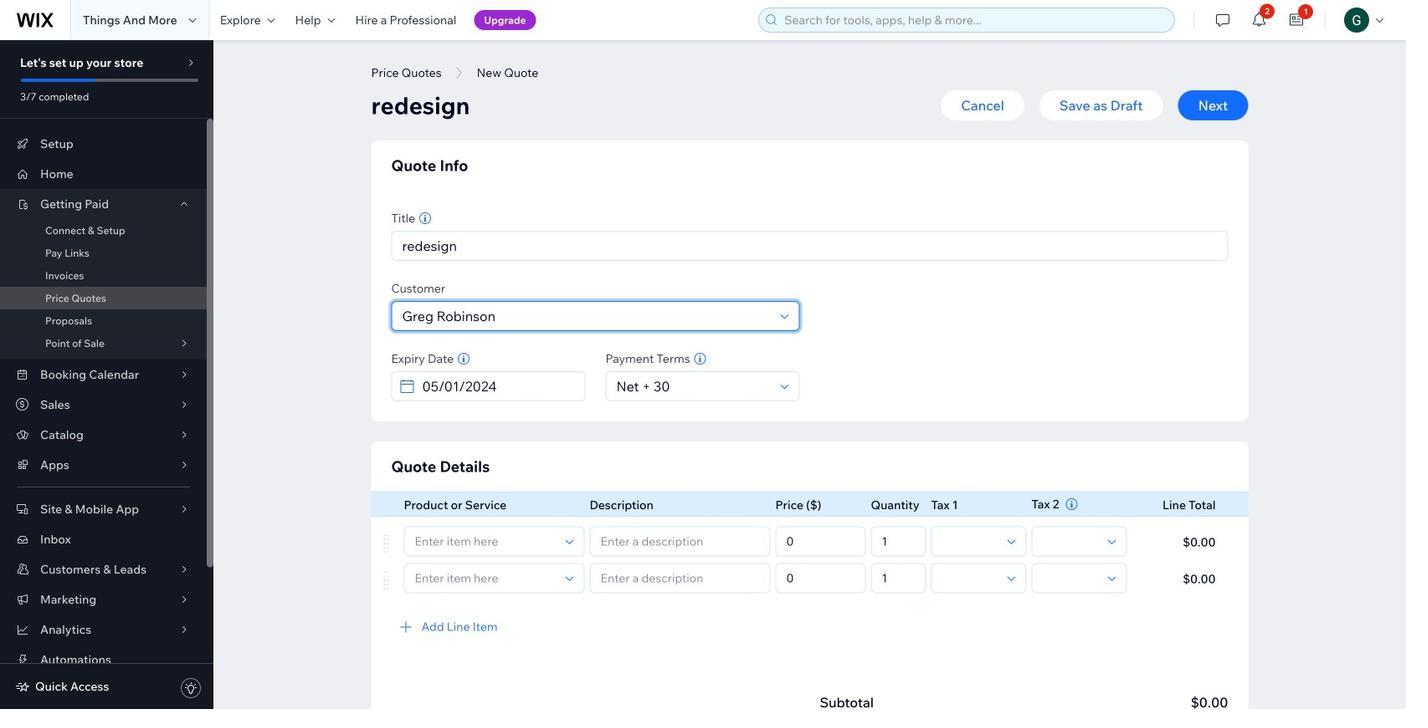 Task type: describe. For each thing, give the bounding box(es) containing it.
sidebar element
[[0, 40, 213, 710]]

Choose a contact field
[[397, 302, 776, 331]]

Give this quote a title, e.g., Redesign of Website. field
[[397, 232, 1223, 260]]

enter a description field for 2nd enter item here field from the top
[[596, 565, 765, 593]]



Task type: locate. For each thing, give the bounding box(es) containing it.
Search for tools, apps, help & more... field
[[780, 8, 1170, 32]]

1 vertical spatial enter item here field
[[410, 565, 560, 593]]

0 vertical spatial enter item here field
[[410, 528, 560, 556]]

Enter item here field
[[410, 528, 560, 556], [410, 565, 560, 593]]

1 vertical spatial enter a description field
[[596, 565, 765, 593]]

1 enter item here field from the top
[[410, 528, 560, 556]]

2 enter item here field from the top
[[410, 565, 560, 593]]

None field
[[417, 373, 580, 401], [612, 373, 776, 401], [937, 528, 1003, 556], [1038, 528, 1103, 556], [937, 565, 1003, 593], [1038, 565, 1103, 593], [417, 373, 580, 401], [612, 373, 776, 401], [937, 528, 1003, 556], [1038, 528, 1103, 556], [937, 565, 1003, 593], [1038, 565, 1103, 593]]

Enter a description field
[[596, 528, 765, 556], [596, 565, 765, 593]]

0 vertical spatial enter a description field
[[596, 528, 765, 556]]

1 enter a description field from the top
[[596, 528, 765, 556]]

None text field
[[781, 528, 860, 556], [877, 528, 920, 556], [781, 528, 860, 556], [877, 528, 920, 556]]

2 enter a description field from the top
[[596, 565, 765, 593]]

enter a description field for second enter item here field from the bottom
[[596, 528, 765, 556]]

None text field
[[781, 565, 860, 593], [877, 565, 920, 593], [781, 565, 860, 593], [877, 565, 920, 593]]



Task type: vqa. For each thing, say whether or not it's contained in the screenshot.
Manage Apps link
no



